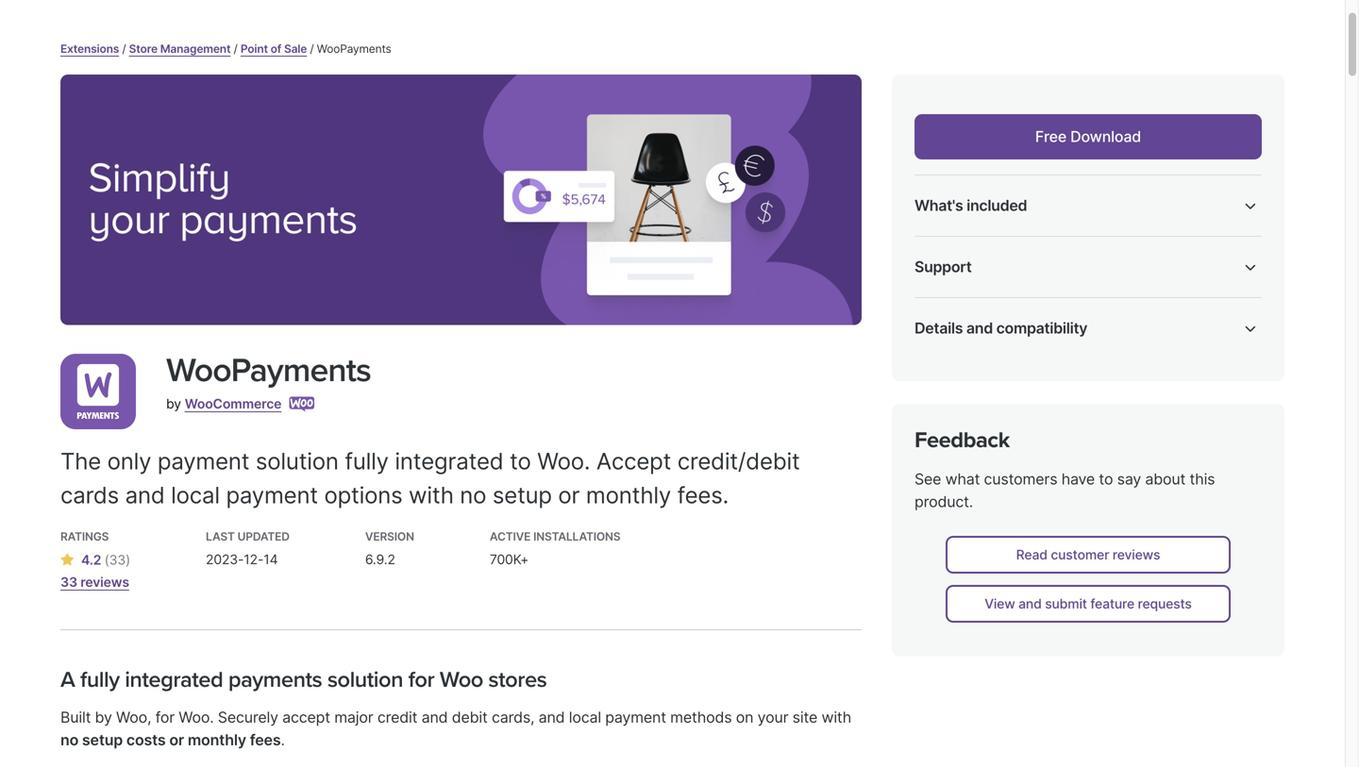 Task type: vqa. For each thing, say whether or not it's contained in the screenshot.
Service navigation menu Element
no



Task type: locate. For each thing, give the bounding box(es) containing it.
0 vertical spatial of
[[271, 42, 281, 56]]

1 horizontal spatial 2023-
[[1047, 402, 1085, 418]]

and right details
[[966, 319, 993, 337]]

0 horizontal spatial 6.9.2
[[365, 552, 395, 568]]

1 vertical spatial monthly
[[188, 731, 246, 749]]

free for free download
[[1035, 127, 1067, 146]]

local up last updated 2023-12-14
[[171, 481, 220, 509]]

1 horizontal spatial no
[[460, 481, 486, 509]]

sale inside 'breadcrumb' element
[[284, 42, 307, 56]]

view
[[1025, 338, 1055, 354], [985, 596, 1015, 612]]

1 vertical spatial fully
[[80, 667, 120, 693]]

1 horizontal spatial fully
[[345, 447, 389, 475]]

of
[[271, 42, 281, 56], [1047, 528, 1059, 544]]

reviews down 4.2 ( 33 )
[[80, 574, 129, 590]]

woo
[[1047, 563, 1075, 579], [440, 667, 483, 693]]

woopayments product heading image image
[[60, 75, 862, 325]]

0 horizontal spatial version
[[365, 530, 414, 544]]

0 horizontal spatial of
[[271, 42, 281, 56]]

1 vertical spatial woocommerce
[[185, 396, 282, 412]]

/ left the store
[[122, 42, 126, 56]]

handled by woocommerce
[[915, 292, 1109, 310]]

0 vertical spatial with
[[409, 481, 454, 509]]

of up read
[[1047, 528, 1059, 544]]

0 horizontal spatial customer
[[962, 259, 1019, 275]]

fully right a
[[80, 667, 120, 693]]

version for version history
[[1130, 402, 1177, 418]]

last for last update
[[915, 402, 941, 418]]

1 vertical spatial free
[[931, 230, 958, 246]]

1 horizontal spatial or
[[558, 481, 580, 509]]

point of sale link down processors & gateways link
[[1047, 510, 1252, 544]]

a
[[60, 667, 75, 693]]

1 vertical spatial payment
[[226, 481, 318, 509]]

payment down the 'by woocommerce'
[[158, 447, 250, 475]]

product icon image
[[60, 354, 136, 429]]

and down only
[[125, 481, 165, 509]]

monthly
[[586, 481, 671, 509], [188, 731, 246, 749]]

0 vertical spatial 2023-
[[1047, 402, 1085, 418]]

1 horizontal spatial 33
[[109, 552, 126, 568]]

1 horizontal spatial customer
[[1051, 547, 1109, 563]]

0 horizontal spatial reviews
[[80, 574, 129, 590]]

6.9.2
[[1047, 367, 1077, 383], [365, 552, 395, 568]]

customer for free
[[962, 259, 1019, 275]]

compatibility
[[996, 319, 1087, 337]]

0 vertical spatial 6.9.2
[[1047, 367, 1077, 383]]

0 horizontal spatial 2023-
[[206, 552, 244, 568]]

woocommerce link down woopayments
[[185, 396, 282, 412]]

payment left methods
[[605, 708, 666, 727]]

view inside view documentation link
[[1025, 338, 1055, 354]]

last up category
[[915, 402, 941, 418]]

with up version 6.9.2
[[409, 481, 454, 509]]

setup down built
[[82, 731, 123, 749]]

1 vertical spatial point
[[1219, 510, 1252, 526]]

version down 'options'
[[365, 530, 414, 544]]

1 horizontal spatial local
[[569, 708, 601, 727]]

0 horizontal spatial fully
[[80, 667, 120, 693]]

by right built
[[95, 708, 112, 727]]

see
[[915, 470, 941, 489]]

0 vertical spatial 33
[[109, 552, 126, 568]]

no inside built by woo, for woo. securely accept major credit and debit cards, and local payment methods on your site with no setup costs or monthly fees .
[[60, 731, 78, 749]]

with inside built by woo, for woo. securely accept major credit and debit cards, and local payment methods on your site with no setup costs or monthly fees .
[[822, 708, 851, 727]]

🇺🇸 united
[[1047, 597, 1104, 613]]

14 down documentation
[[1104, 402, 1119, 418]]

0 vertical spatial 14
[[1104, 402, 1119, 418]]

payments link
[[1047, 473, 1109, 489]]

to left say
[[1099, 470, 1113, 489]]

0 horizontal spatial local
[[171, 481, 220, 509]]

point
[[241, 42, 268, 56], [1219, 510, 1252, 526]]

version
[[915, 367, 962, 383], [1130, 402, 1177, 418], [365, 530, 414, 544]]

free left download
[[1035, 127, 1067, 146]]

0 horizontal spatial or
[[169, 731, 184, 749]]

to up active
[[510, 447, 531, 475]]

solution
[[256, 447, 339, 475], [327, 667, 403, 693]]

)
[[126, 552, 130, 568]]

1 vertical spatial with
[[958, 563, 985, 579]]

solution down developed by woocommerce image
[[256, 447, 339, 475]]

0 vertical spatial 12-
[[1085, 402, 1104, 418]]

methods
[[670, 708, 732, 727]]

by right product icon
[[166, 396, 181, 412]]

2 vertical spatial with
[[822, 708, 851, 727]]

last update
[[915, 402, 988, 418]]

integrated
[[395, 447, 504, 475], [125, 667, 223, 693]]

1 vertical spatial 14
[[264, 552, 278, 568]]

integrated up 'options'
[[395, 447, 504, 475]]

the
[[60, 447, 101, 475]]

what's included
[[915, 196, 1027, 215]]

1 vertical spatial integrated
[[125, 667, 223, 693]]

cards
[[60, 481, 119, 509]]

no
[[460, 481, 486, 509], [60, 731, 78, 749]]

1 horizontal spatial to
[[1099, 470, 1113, 489]]

2 chevron up image from the top
[[1239, 317, 1262, 340]]

1 horizontal spatial of
[[1047, 528, 1059, 544]]

1 vertical spatial 6.9.2
[[365, 552, 395, 568]]

woocommerce up 'compatibility'
[[998, 292, 1109, 310]]

woocommerce down woopayments
[[185, 396, 282, 412]]

0 vertical spatial woo.
[[537, 447, 590, 475]]

with
[[409, 481, 454, 509], [958, 563, 985, 579], [822, 708, 851, 727]]

1 vertical spatial local
[[569, 708, 601, 727]]

33
[[109, 552, 126, 568], [60, 574, 77, 590]]

0 vertical spatial point
[[241, 42, 268, 56]]

and
[[966, 319, 993, 337], [125, 481, 165, 509], [1019, 596, 1042, 612], [422, 708, 448, 727], [539, 708, 565, 727]]

0 vertical spatial by
[[977, 292, 994, 310]]

view right countries
[[985, 596, 1015, 612]]

requests
[[1138, 596, 1192, 612]]

1 horizontal spatial with
[[822, 708, 851, 727]]

/
[[122, 42, 126, 56], [234, 42, 238, 56]]

free for free updates
[[931, 230, 958, 246]]

integrated up woo,
[[125, 667, 223, 693]]

view for view documentation
[[1025, 338, 1055, 354]]

what's
[[915, 196, 963, 215]]

1 vertical spatial woocommerce link
[[185, 396, 282, 412]]

12-
[[1085, 402, 1104, 418], [244, 552, 264, 568]]

version up last update
[[915, 367, 962, 383]]

site
[[793, 708, 818, 727]]

local right cards,
[[569, 708, 601, 727]]

active
[[490, 530, 531, 544]]

woocommerce link
[[998, 292, 1109, 310], [185, 396, 282, 412]]

2 horizontal spatial by
[[977, 292, 994, 310]]

1 vertical spatial no
[[60, 731, 78, 749]]

built by woo, for woo. securely accept major credit and debit cards, and local payment methods on your site with no setup costs or monthly fees .
[[60, 708, 851, 749]]

fully up 'options'
[[345, 447, 389, 475]]

point inside processors & gateways point of sale
[[1219, 510, 1252, 526]]

read customer reviews link
[[946, 536, 1231, 574]]

4.2
[[81, 552, 101, 568]]

reviews down processors & gateways point of sale at bottom
[[1113, 547, 1160, 563]]

1 vertical spatial setup
[[82, 731, 123, 749]]

1 vertical spatial for
[[155, 708, 175, 727]]

version left history
[[1130, 402, 1177, 418]]

no inside the only payment solution fully integrated to woo. accept credit/debit cards and local payment options with no setup or monthly fees.
[[460, 481, 486, 509]]

payment
[[158, 447, 250, 475], [226, 481, 318, 509], [605, 708, 666, 727]]

or up installations
[[558, 481, 580, 509]]

1 vertical spatial 2023-
[[206, 552, 244, 568]]

0 horizontal spatial point
[[241, 42, 268, 56]]

0 horizontal spatial to
[[510, 447, 531, 475]]

0 vertical spatial point of sale link
[[241, 42, 307, 56]]

monthly down securely
[[188, 731, 246, 749]]

14 inside last updated 2023-12-14
[[264, 552, 278, 568]]

6.9.2 down view documentation link
[[1047, 367, 1077, 383]]

costs
[[126, 731, 166, 749]]

0 vertical spatial for
[[408, 667, 434, 693]]

chevron up image
[[1239, 256, 1262, 278], [1239, 317, 1262, 340]]

and inside the only payment solution fully integrated to woo. accept credit/debit cards and local payment options with no setup or monthly fees.
[[125, 481, 165, 509]]

1 horizontal spatial for
[[408, 667, 434, 693]]

or right costs
[[169, 731, 184, 749]]

monthly inside the only payment solution fully integrated to woo. accept credit/debit cards and local payment options with no setup or monthly fees.
[[586, 481, 671, 509]]

view for view and submit feature requests
[[985, 596, 1015, 612]]

view down 'compatibility'
[[1025, 338, 1055, 354]]

woo up submit
[[1047, 563, 1075, 579]]

1 horizontal spatial reviews
[[1113, 547, 1160, 563]]

1 horizontal spatial setup
[[493, 481, 552, 509]]

2 vertical spatial free
[[931, 259, 958, 275]]

setup inside built by woo, for woo. securely accept major credit and debit cards, and local payment methods on your site with no setup costs or monthly fees .
[[82, 731, 123, 749]]

solution up major
[[327, 667, 403, 693]]

with right the works
[[958, 563, 985, 579]]

free up the support
[[931, 230, 958, 246]]

2 / from the left
[[234, 42, 238, 56]]

6.9.2 down 'options'
[[365, 552, 395, 568]]

1 vertical spatial view
[[985, 596, 1015, 612]]

see what customers have to say about this product.
[[915, 470, 1215, 511]]

1 vertical spatial 12-
[[244, 552, 264, 568]]

0 vertical spatial woocommerce link
[[998, 292, 1109, 310]]

1 horizontal spatial woo.
[[537, 447, 590, 475]]

history
[[1180, 402, 1224, 418]]

of inside processors & gateways point of sale
[[1047, 528, 1059, 544]]

700k+
[[490, 552, 529, 568]]

0 horizontal spatial 33
[[60, 574, 77, 590]]

woo. left securely
[[179, 708, 214, 727]]

0 horizontal spatial monthly
[[188, 731, 246, 749]]

0 horizontal spatial woocommerce link
[[185, 396, 282, 412]]

woocommerce link up 'compatibility'
[[998, 292, 1109, 310]]

0 horizontal spatial with
[[409, 481, 454, 509]]

by inside built by woo, for woo. securely accept major credit and debit cards, and local payment methods on your site with no setup costs or monthly fees .
[[95, 708, 112, 727]]

1 horizontal spatial woocommerce
[[998, 292, 1109, 310]]

,
[[1109, 473, 1112, 489]]

woo. left accept
[[537, 447, 590, 475]]

1 horizontal spatial 12-
[[1085, 402, 1104, 418]]

by up details and compatibility
[[977, 292, 994, 310]]

credit
[[377, 708, 417, 727]]

free inside "link"
[[1035, 127, 1067, 146]]

0 vertical spatial reviews
[[1113, 547, 1160, 563]]

extensions link
[[60, 42, 119, 56]]

of left / woopayments
[[271, 42, 281, 56]]

2023- down view documentation link
[[1047, 402, 1085, 418]]

monthly down accept
[[586, 481, 671, 509]]

installations
[[533, 530, 621, 544]]

0 vertical spatial view
[[1025, 338, 1055, 354]]

states
[[1107, 597, 1146, 613]]

your
[[758, 708, 788, 727]]

handled
[[915, 292, 973, 310]]

2023- inside last updated 2023-12-14
[[206, 552, 244, 568]]

14 down updated in the bottom of the page
[[264, 552, 278, 568]]

for up credit
[[408, 667, 434, 693]]

for up costs
[[155, 708, 175, 727]]

1 vertical spatial woo
[[440, 667, 483, 693]]

0 vertical spatial chevron up image
[[1239, 256, 1262, 278]]

2 horizontal spatial with
[[958, 563, 985, 579]]

fees.
[[677, 481, 729, 509]]

🇧🇪 belgium
[[1047, 653, 1112, 669]]

0 vertical spatial free
[[1035, 127, 1067, 146]]

12- down updated in the bottom of the page
[[244, 552, 264, 568]]

2023-
[[1047, 402, 1085, 418], [206, 552, 244, 568]]

view and submit feature requests link
[[946, 585, 1231, 623]]

0 vertical spatial version
[[915, 367, 962, 383]]

on
[[736, 708, 754, 727]]

last for last updated 2023-12-14
[[206, 530, 235, 544]]

0 horizontal spatial view
[[985, 596, 1015, 612]]

1 horizontal spatial integrated
[[395, 447, 504, 475]]

processors & gateways point of sale
[[1047, 473, 1252, 544]]

payment up updated in the bottom of the page
[[226, 481, 318, 509]]

payment inside built by woo, for woo. securely accept major credit and debit cards, and local payment methods on your site with no setup costs or monthly fees .
[[605, 708, 666, 727]]

to
[[510, 447, 531, 475], [1099, 470, 1113, 489]]

and left submit
[[1019, 596, 1042, 612]]

free up handled
[[931, 259, 958, 275]]

1 vertical spatial of
[[1047, 528, 1059, 544]]

1 vertical spatial woo.
[[179, 708, 214, 727]]

woo subscriptions
[[1047, 563, 1164, 579]]

last left updated in the bottom of the page
[[206, 530, 235, 544]]

1 vertical spatial last
[[206, 530, 235, 544]]

view inside view and submit feature requests "link"
[[985, 596, 1015, 612]]

last inside last updated 2023-12-14
[[206, 530, 235, 544]]

0 vertical spatial local
[[171, 481, 220, 509]]

1 vertical spatial customer
[[1051, 547, 1109, 563]]

read
[[1016, 547, 1048, 563]]

support
[[915, 258, 972, 276]]

1 horizontal spatial last
[[915, 402, 941, 418]]

0 vertical spatial last
[[915, 402, 941, 418]]

sale inside processors & gateways point of sale
[[1063, 528, 1089, 544]]

free download
[[1035, 127, 1141, 146]]

setup up active
[[493, 481, 552, 509]]

1 vertical spatial point of sale link
[[1047, 510, 1252, 544]]

0 horizontal spatial no
[[60, 731, 78, 749]]

point of sale link left / woopayments
[[241, 42, 307, 56]]

to inside the only payment solution fully integrated to woo. accept credit/debit cards and local payment options with no setup or monthly fees.
[[510, 447, 531, 475]]

1 horizontal spatial woocommerce link
[[998, 292, 1109, 310]]

fully
[[345, 447, 389, 475], [80, 667, 120, 693]]

1 horizontal spatial /
[[234, 42, 238, 56]]

12- down view documentation
[[1085, 402, 1104, 418]]

woo up debit on the bottom left
[[440, 667, 483, 693]]

setup
[[493, 481, 552, 509], [82, 731, 123, 749]]

/ right management
[[234, 42, 238, 56]]

0 horizontal spatial woo.
[[179, 708, 214, 727]]

1 horizontal spatial view
[[1025, 338, 1055, 354]]

0 horizontal spatial 14
[[264, 552, 278, 568]]

2023- down updated in the bottom of the page
[[206, 552, 244, 568]]

by for woocommerce
[[977, 292, 994, 310]]

0 horizontal spatial woo
[[440, 667, 483, 693]]

to inside see what customers have to say about this product.
[[1099, 470, 1113, 489]]

solution inside the only payment solution fully integrated to woo. accept credit/debit cards and local payment options with no setup or monthly fees.
[[256, 447, 339, 475]]

view documentation
[[1025, 338, 1152, 354]]

2 vertical spatial payment
[[605, 708, 666, 727]]

sale up read customer reviews
[[1063, 528, 1089, 544]]

1 chevron up image from the top
[[1239, 256, 1262, 278]]

sale left / woopayments
[[284, 42, 307, 56]]

last
[[915, 402, 941, 418], [206, 530, 235, 544]]

ratings
[[60, 530, 109, 544]]

1 vertical spatial solution
[[327, 667, 403, 693]]

1 horizontal spatial monthly
[[586, 481, 671, 509]]

with right site
[[822, 708, 851, 727]]

subscriptions
[[1078, 563, 1164, 579]]

sale
[[284, 42, 307, 56], [1063, 528, 1089, 544]]



Task type: describe. For each thing, give the bounding box(es) containing it.
credit/debit
[[677, 447, 800, 475]]

processors
[[1116, 473, 1186, 489]]

updated
[[237, 530, 290, 544]]

woo subscriptions link
[[1047, 563, 1164, 579]]

monthly inside built by woo, for woo. securely accept major credit and debit cards, and local payment methods on your site with no setup costs or monthly fees .
[[188, 731, 246, 749]]

details
[[915, 319, 963, 337]]

free download link
[[915, 114, 1262, 160]]

active installations 700k+
[[490, 530, 621, 568]]

1 horizontal spatial 6.9.2
[[1047, 367, 1077, 383]]

payments ,
[[1047, 473, 1116, 489]]

updates
[[962, 230, 1011, 246]]

by for woo,
[[95, 708, 112, 727]]

for inside built by woo, for woo. securely accept major credit and debit cards, and local payment methods on your site with no setup costs or monthly fees .
[[155, 708, 175, 727]]

works
[[915, 563, 954, 579]]

accept
[[282, 708, 330, 727]]

category
[[915, 436, 973, 452]]

🇺🇸 united states 🇦🇺 australia
[[1047, 597, 1146, 632]]

woo. inside the only payment solution fully integrated to woo. accept credit/debit cards and local payment options with no setup or monthly fees.
[[537, 447, 590, 475]]

payments
[[1047, 473, 1109, 489]]

4.2 ( 33 )
[[81, 552, 130, 568]]

by woocommerce
[[166, 396, 282, 412]]

free customer support
[[931, 259, 1070, 275]]

point inside 'breadcrumb' element
[[241, 42, 268, 56]]

chevron up image for details and compatibility
[[1239, 317, 1262, 340]]

the only payment solution fully integrated to woo. accept credit/debit cards and local payment options with no setup or monthly fees.
[[60, 447, 800, 509]]

setup inside the only payment solution fully integrated to woo. accept credit/debit cards and local payment options with no setup or monthly fees.
[[493, 481, 552, 509]]

1 horizontal spatial by
[[166, 396, 181, 412]]

version for version 6.9.2
[[365, 530, 414, 544]]

only
[[107, 447, 151, 475]]

product.
[[915, 493, 973, 511]]

options
[[324, 481, 403, 509]]

🇦🇺 australia
[[1047, 616, 1116, 632]]

what
[[945, 470, 980, 489]]

about
[[1145, 470, 1186, 489]]

(
[[104, 552, 109, 568]]

feature
[[1091, 596, 1135, 612]]

fees
[[250, 731, 281, 749]]

processors & gateways link
[[1047, 473, 1198, 507]]

0 horizontal spatial point of sale link
[[241, 42, 307, 56]]

management
[[160, 42, 231, 56]]

documentation
[[1059, 338, 1152, 354]]

2023-12-14
[[1047, 402, 1119, 418]]

have
[[1062, 470, 1095, 489]]

developed by woocommerce image
[[289, 397, 315, 412]]

1 horizontal spatial point of sale link
[[1047, 510, 1252, 544]]

chevron up image for support
[[1239, 256, 1262, 278]]

of inside 'breadcrumb' element
[[271, 42, 281, 56]]

0 vertical spatial payment
[[158, 447, 250, 475]]

1 / from the left
[[122, 42, 126, 56]]

details and compatibility
[[915, 319, 1087, 337]]

read customer reviews
[[1016, 547, 1160, 563]]

and left debit on the bottom left
[[422, 708, 448, 727]]

1 vertical spatial 33
[[60, 574, 77, 590]]

0 horizontal spatial woocommerce
[[185, 396, 282, 412]]

stores
[[488, 667, 547, 693]]

version for version
[[915, 367, 962, 383]]

download
[[1070, 127, 1141, 146]]

33 reviews
[[60, 574, 129, 590]]

woo,
[[116, 708, 151, 727]]

with inside the only payment solution fully integrated to woo. accept credit/debit cards and local payment options with no setup or monthly fees.
[[409, 481, 454, 509]]

version 6.9.2
[[365, 530, 414, 568]]

6.9.2 inside version 6.9.2
[[365, 552, 395, 568]]

and right cards,
[[539, 708, 565, 727]]

feedback
[[915, 427, 1010, 454]]

0 vertical spatial woo
[[1047, 563, 1075, 579]]

this
[[1190, 470, 1215, 489]]

chevron up image
[[1239, 194, 1262, 217]]

store management link
[[129, 42, 231, 56]]

free for free customer support
[[931, 259, 958, 275]]

free updates
[[931, 230, 1011, 246]]

view documentation link
[[946, 328, 1231, 365]]

version history
[[1130, 402, 1224, 418]]

0 horizontal spatial integrated
[[125, 667, 223, 693]]

major
[[334, 708, 373, 727]]

view and submit feature requests
[[985, 596, 1192, 612]]

debit
[[452, 708, 488, 727]]

fully inside the only payment solution fully integrated to woo. accept credit/debit cards and local payment options with no setup or monthly fees.
[[345, 447, 389, 475]]

local inside the only payment solution fully integrated to woo. accept credit/debit cards and local payment options with no setup or monthly fees.
[[171, 481, 220, 509]]

works with
[[915, 563, 985, 579]]

securely
[[218, 708, 278, 727]]

integrated inside the only payment solution fully integrated to woo. accept credit/debit cards and local payment options with no setup or monthly fees.
[[395, 447, 504, 475]]

version history link
[[1130, 402, 1224, 418]]

store
[[129, 42, 158, 56]]

submit
[[1045, 596, 1087, 612]]

breadcrumb element
[[60, 41, 1285, 58]]

/ woopayments
[[310, 42, 391, 56]]

33 reviews link
[[60, 573, 130, 592]]

.
[[281, 731, 285, 749]]

and inside "link"
[[1019, 596, 1042, 612]]

0 vertical spatial woocommerce
[[998, 292, 1109, 310]]

included
[[967, 196, 1027, 215]]

local inside built by woo, for woo. securely accept major credit and debit cards, and local payment methods on your site with no setup costs or monthly fees .
[[569, 708, 601, 727]]

last updated 2023-12-14
[[206, 530, 290, 568]]

a fully integrated payments solution for woo stores
[[60, 667, 547, 693]]

payments
[[228, 667, 322, 693]]

1 vertical spatial reviews
[[80, 574, 129, 590]]

update
[[944, 402, 988, 418]]

support
[[1023, 259, 1070, 275]]

woopayments
[[166, 350, 371, 391]]

woocommerce link for by
[[185, 396, 282, 412]]

cards,
[[492, 708, 535, 727]]

woo. inside built by woo, for woo. securely accept major credit and debit cards, and local payment methods on your site with no setup costs or monthly fees .
[[179, 708, 214, 727]]

say
[[1117, 470, 1141, 489]]

countries
[[915, 597, 976, 613]]

or inside the only payment solution fully integrated to woo. accept credit/debit cards and local payment options with no setup or monthly fees.
[[558, 481, 580, 509]]

12- inside last updated 2023-12-14
[[244, 552, 264, 568]]

accept
[[596, 447, 671, 475]]

customers
[[984, 470, 1058, 489]]

extensions / store management / point of sale / woopayments
[[60, 42, 391, 56]]

woocommerce link for handled by
[[998, 292, 1109, 310]]

built
[[60, 708, 91, 727]]

customer for read
[[1051, 547, 1109, 563]]

or inside built by woo, for woo. securely accept major credit and debit cards, and local payment methods on your site with no setup costs or monthly fees .
[[169, 731, 184, 749]]



